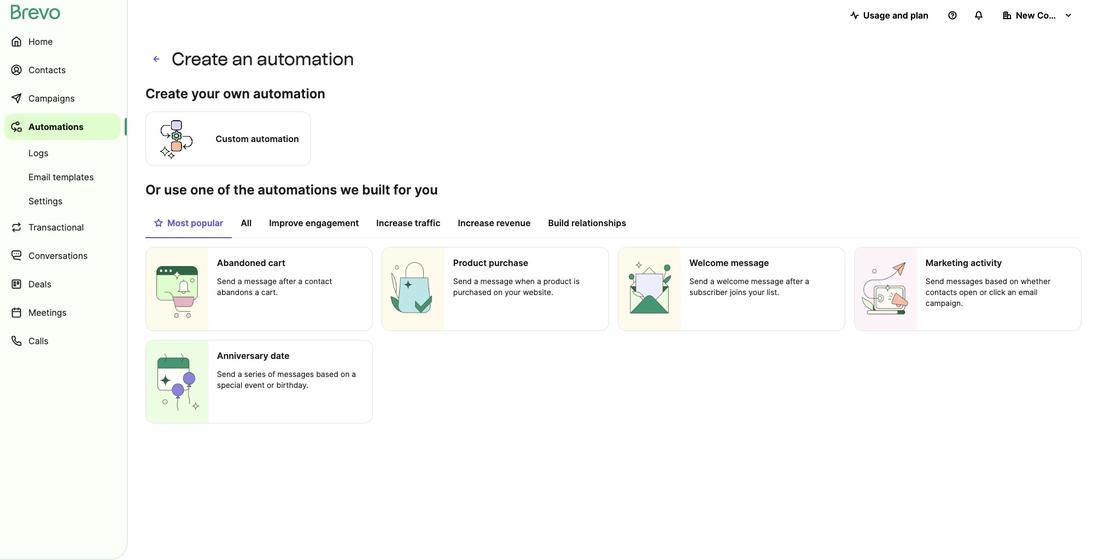 Task type: locate. For each thing, give the bounding box(es) containing it.
create
[[172, 49, 228, 69], [145, 86, 188, 102]]

2 horizontal spatial on
[[1010, 277, 1019, 286]]

send inside send a message after a contact abandons a cart.
[[217, 277, 236, 286]]

increase for increase traffic
[[376, 218, 413, 229]]

messages inside send a series of messages based on a special event or birthday.
[[277, 370, 314, 379]]

0 horizontal spatial on
[[341, 370, 350, 379]]

send a message after a contact abandons a cart.
[[217, 277, 332, 297]]

0 vertical spatial create
[[172, 49, 228, 69]]

one
[[190, 182, 214, 198]]

1 vertical spatial create
[[145, 86, 188, 102]]

your left list. at bottom
[[749, 288, 765, 297]]

meetings
[[28, 307, 67, 318]]

an
[[232, 49, 253, 69], [1008, 288, 1017, 297]]

of for the
[[217, 182, 230, 198]]

message up the send a welcome message after a subscriber joins your list.
[[731, 258, 769, 269]]

send inside send messages based on whether contacts open or click an email campaign.
[[926, 277, 944, 286]]

anniversary
[[217, 350, 268, 361]]

conversations
[[28, 250, 88, 261]]

send messages based on whether contacts open or click an email campaign.
[[926, 277, 1051, 308]]

1 horizontal spatial on
[[494, 288, 503, 297]]

automation
[[257, 49, 354, 69], [253, 86, 325, 102], [251, 133, 299, 144]]

purchased
[[453, 288, 491, 297]]

send
[[217, 277, 236, 286], [453, 277, 472, 286], [690, 277, 708, 286], [926, 277, 944, 286], [217, 370, 236, 379]]

increase left the traffic
[[376, 218, 413, 229]]

0 horizontal spatial increase
[[376, 218, 413, 229]]

2 after from the left
[[786, 277, 803, 286]]

1 horizontal spatial or
[[980, 288, 987, 297]]

0 horizontal spatial based
[[316, 370, 338, 379]]

0 vertical spatial based
[[985, 277, 1008, 286]]

an right click
[[1008, 288, 1017, 297]]

logs link
[[4, 142, 120, 164]]

your left own
[[191, 86, 220, 102]]

on inside send messages based on whether contacts open or click an email campaign.
[[1010, 277, 1019, 286]]

contacts
[[926, 288, 957, 297]]

messages
[[947, 277, 983, 286], [277, 370, 314, 379]]

tab list
[[145, 212, 1082, 238]]

product
[[544, 277, 572, 286]]

1 vertical spatial an
[[1008, 288, 1017, 297]]

message inside send a message after a contact abandons a cart.
[[244, 277, 277, 286]]

build
[[548, 218, 569, 229]]

most
[[167, 218, 189, 229]]

messages up open
[[947, 277, 983, 286]]

0 horizontal spatial of
[[217, 182, 230, 198]]

contacts link
[[4, 57, 120, 83]]

or
[[980, 288, 987, 297], [267, 381, 274, 390]]

deals
[[28, 279, 51, 290]]

automations
[[258, 182, 337, 198]]

0 horizontal spatial messages
[[277, 370, 314, 379]]

custom automation button
[[145, 110, 311, 168]]

your down when
[[505, 288, 521, 297]]

2 vertical spatial on
[[341, 370, 350, 379]]

increase revenue
[[458, 218, 531, 229]]

0 horizontal spatial an
[[232, 49, 253, 69]]

send up "abandons"
[[217, 277, 236, 286]]

1 horizontal spatial messages
[[947, 277, 983, 286]]

email
[[28, 172, 50, 183]]

send up subscriber
[[690, 277, 708, 286]]

conversations link
[[4, 243, 120, 269]]

abandons
[[217, 288, 253, 297]]

calls
[[28, 336, 48, 347]]

create for create an automation
[[172, 49, 228, 69]]

messages up birthday.
[[277, 370, 314, 379]]

0 vertical spatial on
[[1010, 277, 1019, 286]]

is
[[574, 277, 580, 286]]

campaign.
[[926, 299, 963, 308]]

0 horizontal spatial after
[[279, 277, 296, 286]]

welcome
[[717, 277, 749, 286]]

1 horizontal spatial an
[[1008, 288, 1017, 297]]

send up special
[[217, 370, 236, 379]]

contact
[[305, 277, 332, 286]]

0 vertical spatial automation
[[257, 49, 354, 69]]

0 vertical spatial messages
[[947, 277, 983, 286]]

of left the on the left of the page
[[217, 182, 230, 198]]

send up contacts
[[926, 277, 944, 286]]

send for welcome
[[690, 277, 708, 286]]

or inside send messages based on whether contacts open or click an email campaign.
[[980, 288, 987, 297]]

increase
[[376, 218, 413, 229], [458, 218, 494, 229]]

2 increase from the left
[[458, 218, 494, 229]]

1 horizontal spatial increase
[[458, 218, 494, 229]]

templates
[[53, 172, 94, 183]]

deals link
[[4, 271, 120, 298]]

or left click
[[980, 288, 987, 297]]

message down product purchase
[[481, 277, 513, 286]]

logs
[[28, 148, 48, 159]]

of right series on the left bottom of the page
[[268, 370, 275, 379]]

open
[[959, 288, 978, 297]]

based
[[985, 277, 1008, 286], [316, 370, 338, 379]]

built
[[362, 182, 390, 198]]

1 vertical spatial or
[[267, 381, 274, 390]]

improve engagement link
[[260, 212, 368, 237]]

of inside send a series of messages based on a special event or birthday.
[[268, 370, 275, 379]]

1 vertical spatial based
[[316, 370, 338, 379]]

a
[[238, 277, 242, 286], [298, 277, 303, 286], [474, 277, 478, 286], [537, 277, 541, 286], [710, 277, 715, 286], [805, 277, 810, 286], [255, 288, 259, 297], [238, 370, 242, 379], [352, 370, 356, 379]]

activity
[[971, 258, 1002, 269]]

most popular link
[[145, 212, 232, 238]]

message
[[731, 258, 769, 269], [244, 277, 277, 286], [481, 277, 513, 286], [751, 277, 784, 286]]

message up list. at bottom
[[751, 277, 784, 286]]

1 vertical spatial of
[[268, 370, 275, 379]]

1 horizontal spatial based
[[985, 277, 1008, 286]]

cart
[[268, 258, 285, 269]]

increase traffic
[[376, 218, 441, 229]]

when
[[515, 277, 535, 286]]

email templates link
[[4, 166, 120, 188]]

your
[[191, 86, 220, 102], [505, 288, 521, 297], [749, 288, 765, 297]]

send a welcome message after a subscriber joins your list.
[[690, 277, 810, 297]]

usage and plan
[[863, 10, 929, 21]]

marketing
[[926, 258, 969, 269]]

new company
[[1016, 10, 1078, 21]]

welcome message
[[690, 258, 769, 269]]

1 vertical spatial on
[[494, 288, 503, 297]]

of
[[217, 182, 230, 198], [268, 370, 275, 379]]

0 horizontal spatial or
[[267, 381, 274, 390]]

0 vertical spatial of
[[217, 182, 230, 198]]

improve
[[269, 218, 303, 229]]

send inside the send a welcome message after a subscriber joins your list.
[[690, 277, 708, 286]]

or
[[145, 182, 161, 198]]

cart.
[[261, 288, 278, 297]]

an up own
[[232, 49, 253, 69]]

1 horizontal spatial after
[[786, 277, 803, 286]]

1 after from the left
[[279, 277, 296, 286]]

1 horizontal spatial of
[[268, 370, 275, 379]]

most popular
[[167, 218, 223, 229]]

your inside the send a welcome message after a subscriber joins your list.
[[749, 288, 765, 297]]

1 vertical spatial messages
[[277, 370, 314, 379]]

send inside send a series of messages based on a special event or birthday.
[[217, 370, 236, 379]]

tab list containing most popular
[[145, 212, 1082, 238]]

send up purchased
[[453, 277, 472, 286]]

all
[[241, 218, 252, 229]]

message up cart. in the left of the page
[[244, 277, 277, 286]]

1 horizontal spatial your
[[505, 288, 521, 297]]

create for create your own automation
[[145, 86, 188, 102]]

0 vertical spatial or
[[980, 288, 987, 297]]

on inside send a message when a product is purchased on your website.
[[494, 288, 503, 297]]

email templates
[[28, 172, 94, 183]]

increase left revenue
[[458, 218, 494, 229]]

send inside send a message when a product is purchased on your website.
[[453, 277, 472, 286]]

based inside send messages based on whether contacts open or click an email campaign.
[[985, 277, 1008, 286]]

home
[[28, 36, 53, 47]]

increase for increase revenue
[[458, 218, 494, 229]]

company
[[1037, 10, 1078, 21]]

1 increase from the left
[[376, 218, 413, 229]]

2 horizontal spatial your
[[749, 288, 765, 297]]

create an automation
[[172, 49, 354, 69]]

your inside send a message when a product is purchased on your website.
[[505, 288, 521, 297]]

traffic
[[415, 218, 441, 229]]

or right the 'event'
[[267, 381, 274, 390]]

send for product
[[453, 277, 472, 286]]

0 vertical spatial an
[[232, 49, 253, 69]]

2 vertical spatial automation
[[251, 133, 299, 144]]



Task type: vqa. For each thing, say whether or not it's contained in the screenshot.
Create
yes



Task type: describe. For each thing, give the bounding box(es) containing it.
series
[[244, 370, 266, 379]]

automations link
[[4, 114, 120, 140]]

custom automation
[[216, 133, 299, 144]]

increase traffic link
[[368, 212, 449, 237]]

anniversary date
[[217, 350, 290, 361]]

0 horizontal spatial your
[[191, 86, 220, 102]]

build relationships
[[548, 218, 626, 229]]

list.
[[767, 288, 779, 297]]

settings
[[28, 196, 63, 207]]

birthday.
[[276, 381, 309, 390]]

use
[[164, 182, 187, 198]]

transactional link
[[4, 214, 120, 241]]

product
[[453, 258, 487, 269]]

website.
[[523, 288, 553, 297]]

send a message when a product is purchased on your website.
[[453, 277, 580, 297]]

create your own automation
[[145, 86, 325, 102]]

contacts
[[28, 65, 66, 75]]

or use one of the automations we built for you
[[145, 182, 438, 198]]

subscriber
[[690, 288, 728, 297]]

send for marketing
[[926, 277, 944, 286]]

product purchase
[[453, 258, 528, 269]]

all link
[[232, 212, 260, 237]]

send for abandoned
[[217, 277, 236, 286]]

message inside send a message when a product is purchased on your website.
[[481, 277, 513, 286]]

send for anniversary
[[217, 370, 236, 379]]

an inside send messages based on whether contacts open or click an email campaign.
[[1008, 288, 1017, 297]]

and
[[893, 10, 908, 21]]

abandoned cart
[[217, 258, 285, 269]]

engagement
[[306, 218, 359, 229]]

email
[[1019, 288, 1038, 297]]

own
[[223, 86, 250, 102]]

increase revenue link
[[449, 212, 539, 237]]

after inside the send a welcome message after a subscriber joins your list.
[[786, 277, 803, 286]]

date
[[271, 350, 290, 361]]

automations
[[28, 121, 84, 132]]

usage and plan button
[[842, 4, 937, 26]]

build relationships link
[[539, 212, 635, 237]]

you
[[415, 182, 438, 198]]

for
[[394, 182, 411, 198]]

dxrbf image
[[154, 219, 163, 228]]

the
[[234, 182, 255, 198]]

usage
[[863, 10, 890, 21]]

event
[[245, 381, 265, 390]]

after inside send a message after a contact abandons a cart.
[[279, 277, 296, 286]]

automation inside button
[[251, 133, 299, 144]]

of for messages
[[268, 370, 275, 379]]

click
[[989, 288, 1006, 297]]

purchase
[[489, 258, 528, 269]]

special
[[217, 381, 242, 390]]

on inside send a series of messages based on a special event or birthday.
[[341, 370, 350, 379]]

or inside send a series of messages based on a special event or birthday.
[[267, 381, 274, 390]]

popular
[[191, 218, 223, 229]]

campaigns link
[[4, 85, 120, 112]]

settings link
[[4, 190, 120, 212]]

new
[[1016, 10, 1035, 21]]

new company button
[[994, 4, 1082, 26]]

whether
[[1021, 277, 1051, 286]]

message inside the send a welcome message after a subscriber joins your list.
[[751, 277, 784, 286]]

based inside send a series of messages based on a special event or birthday.
[[316, 370, 338, 379]]

campaigns
[[28, 93, 75, 104]]

custom
[[216, 133, 249, 144]]

messages inside send messages based on whether contacts open or click an email campaign.
[[947, 277, 983, 286]]

we
[[340, 182, 359, 198]]

home link
[[4, 28, 120, 55]]

send a series of messages based on a special event or birthday.
[[217, 370, 356, 390]]

abandoned
[[217, 258, 266, 269]]

welcome
[[690, 258, 729, 269]]

calls link
[[4, 328, 120, 354]]

plan
[[911, 10, 929, 21]]

marketing activity
[[926, 258, 1002, 269]]

revenue
[[497, 218, 531, 229]]

1 vertical spatial automation
[[253, 86, 325, 102]]

meetings link
[[4, 300, 120, 326]]

transactional
[[28, 222, 84, 233]]

relationships
[[572, 218, 626, 229]]

improve engagement
[[269, 218, 359, 229]]



